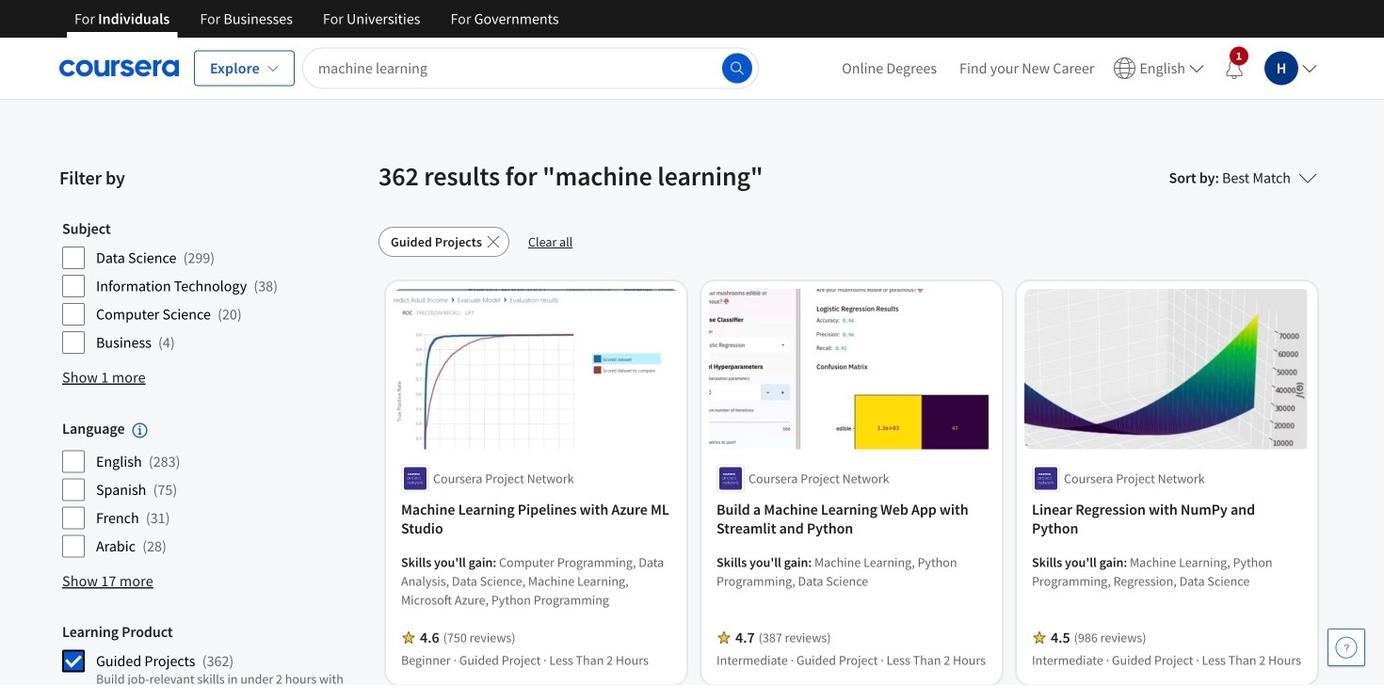 Task type: describe. For each thing, give the bounding box(es) containing it.
(4.5 stars) element
[[1051, 629, 1071, 648]]

(4.7 stars) element
[[736, 629, 755, 648]]

information about this filter group image
[[132, 423, 147, 438]]

banner navigation
[[59, 0, 574, 38]]

coursera image
[[59, 53, 179, 83]]

2 group from the top
[[62, 419, 345, 563]]



Task type: vqa. For each thing, say whether or not it's contained in the screenshot.
(4.7 stars) element
yes



Task type: locate. For each thing, give the bounding box(es) containing it.
menu
[[831, 38, 1326, 99]]

1 vertical spatial group
[[62, 419, 345, 563]]

None search field
[[302, 48, 759, 89]]

0 vertical spatial group
[[62, 220, 345, 359]]

2 vertical spatial group
[[62, 623, 345, 686]]

(4.6 stars) element
[[420, 629, 440, 648]]

3 group from the top
[[62, 623, 345, 686]]

What do you want to learn? text field
[[302, 48, 759, 89]]

group
[[62, 220, 345, 359], [62, 419, 345, 563], [62, 623, 345, 686]]

1 group from the top
[[62, 220, 345, 359]]

help center image
[[1336, 637, 1359, 660]]



